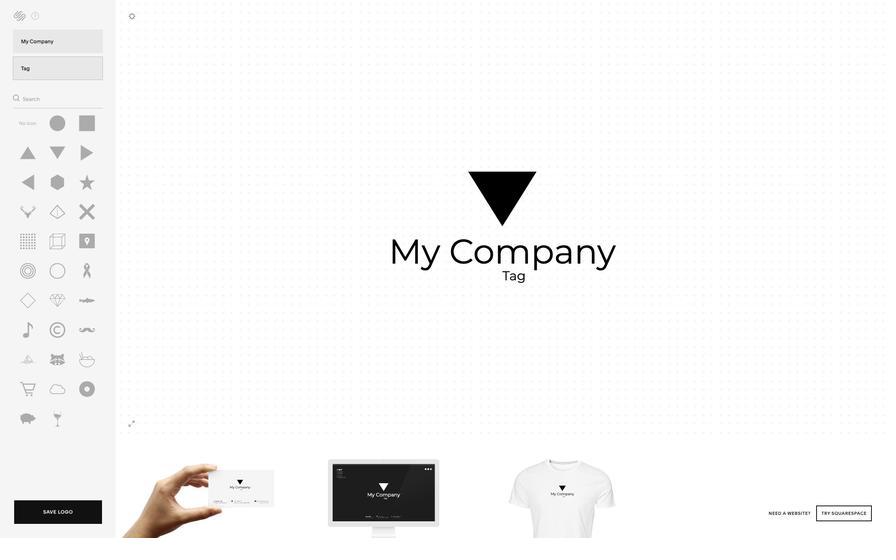 Task type: describe. For each thing, give the bounding box(es) containing it.
no
[[19, 120, 26, 126]]

search link
[[13, 93, 40, 104]]

try squarespace link
[[816, 506, 872, 522]]

icon
[[27, 120, 36, 126]]

website?
[[787, 511, 811, 517]]

Tagline text field
[[13, 57, 103, 80]]

no icon
[[19, 120, 36, 126]]

logo
[[58, 510, 73, 516]]

help image
[[27, 8, 44, 24]]

save logo
[[43, 510, 73, 516]]



Task type: vqa. For each thing, say whether or not it's contained in the screenshot.
Need a website?
yes



Task type: locate. For each thing, give the bounding box(es) containing it.
Name text field
[[13, 30, 103, 53]]

need a website?
[[769, 511, 812, 517]]

search
[[23, 96, 40, 102]]

squarespace
[[832, 511, 867, 517]]

need
[[769, 511, 782, 517]]

start over image
[[11, 8, 28, 24]]

save
[[43, 510, 57, 516]]

a
[[783, 511, 786, 517]]

try squarespace
[[822, 511, 867, 517]]

save logo button
[[14, 501, 102, 527]]

try
[[822, 511, 830, 517]]



